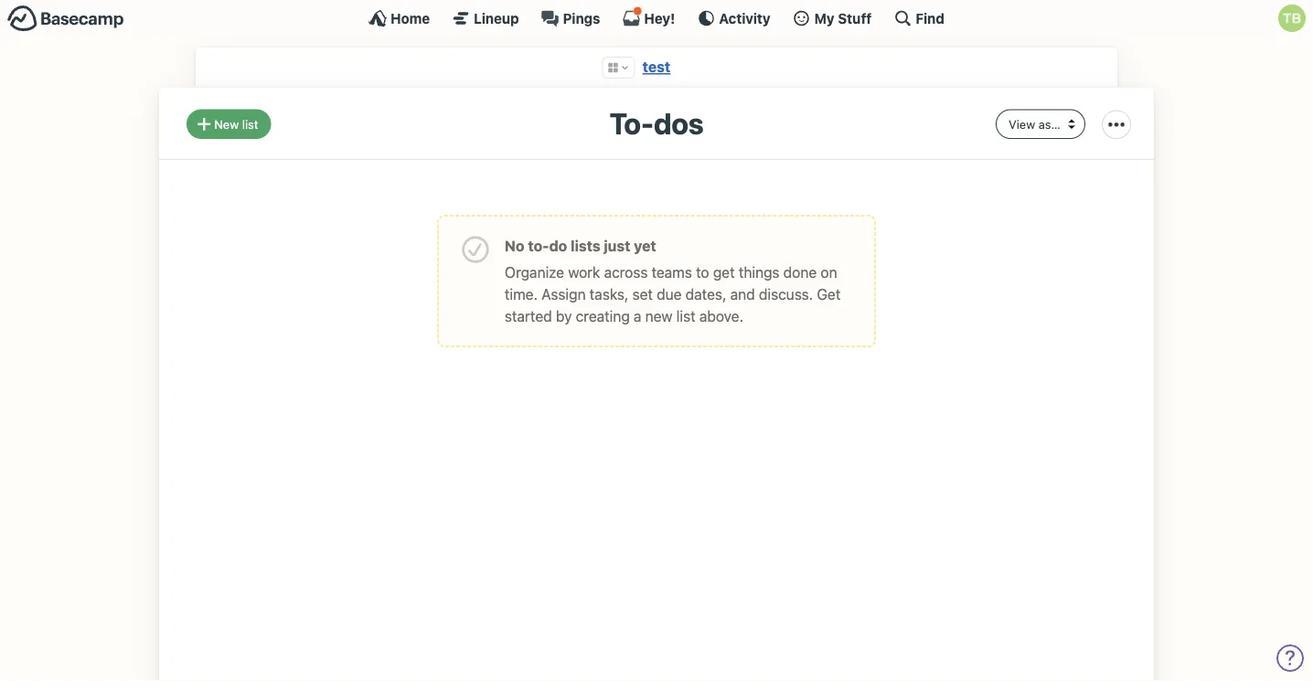 Task type: locate. For each thing, give the bounding box(es) containing it.
no
[[505, 237, 525, 255]]

do
[[549, 237, 567, 255]]

view
[[1009, 117, 1036, 131]]

get
[[817, 286, 841, 303]]

hey! button
[[622, 6, 675, 27]]

main element
[[0, 0, 1314, 36]]

1 vertical spatial list
[[677, 308, 696, 325]]

1 horizontal spatial list
[[677, 308, 696, 325]]

list
[[242, 117, 258, 131], [677, 308, 696, 325]]

activity
[[719, 10, 771, 26]]

lineup link
[[452, 9, 519, 27]]

pings button
[[541, 9, 600, 27]]

stuff
[[838, 10, 872, 26]]

new
[[214, 117, 239, 131]]

to-
[[610, 106, 654, 140]]

0 vertical spatial list
[[242, 117, 258, 131]]

things
[[739, 264, 780, 281]]

new list
[[214, 117, 258, 131]]

view as…
[[1009, 117, 1061, 131]]

activity link
[[697, 9, 771, 27]]

teams
[[652, 264, 692, 281]]

dates,
[[686, 286, 727, 303]]

by
[[556, 308, 572, 325]]

0 horizontal spatial list
[[242, 117, 258, 131]]

as…
[[1039, 117, 1061, 131]]

pings
[[563, 10, 600, 26]]

view as… button
[[996, 109, 1086, 139]]

get
[[713, 264, 735, 281]]

test
[[643, 58, 671, 75]]

started
[[505, 308, 552, 325]]

list inside the no to-do lists just yet organize work across teams to get things done on time. assign tasks, set due dates, and discuss. get started by creating a new list above.
[[677, 308, 696, 325]]

home link
[[369, 9, 430, 27]]

lists
[[571, 237, 601, 255]]



Task type: describe. For each thing, give the bounding box(es) containing it.
assign
[[542, 286, 586, 303]]

creating
[[576, 308, 630, 325]]

to-dos
[[610, 106, 704, 140]]

my
[[815, 10, 835, 26]]

due
[[657, 286, 682, 303]]

yet
[[634, 237, 656, 255]]

to-
[[528, 237, 549, 255]]

on
[[821, 264, 838, 281]]

to
[[696, 264, 709, 281]]

dos
[[654, 106, 704, 140]]

set
[[633, 286, 653, 303]]

done
[[784, 264, 817, 281]]

work
[[568, 264, 600, 281]]

test link
[[643, 58, 671, 75]]

new list link
[[187, 109, 271, 139]]

a
[[634, 308, 642, 325]]

find
[[916, 10, 945, 26]]

time.
[[505, 286, 538, 303]]

just
[[604, 237, 631, 255]]

lineup
[[474, 10, 519, 26]]

and
[[731, 286, 755, 303]]

organize
[[505, 264, 564, 281]]

no to-do lists just yet organize work across teams to get things done on time. assign tasks, set due dates, and discuss. get started by creating a new list above.
[[505, 237, 841, 325]]

hey!
[[644, 10, 675, 26]]

my stuff button
[[793, 9, 872, 27]]

switch accounts image
[[7, 5, 124, 33]]

my stuff
[[815, 10, 872, 26]]

new
[[645, 308, 673, 325]]

home
[[391, 10, 430, 26]]

tim burton image
[[1279, 5, 1306, 32]]

across
[[604, 264, 648, 281]]

tasks,
[[590, 286, 629, 303]]

above.
[[700, 308, 744, 325]]

discuss.
[[759, 286, 813, 303]]

find button
[[894, 9, 945, 27]]



Task type: vqa. For each thing, say whether or not it's contained in the screenshot.
On
yes



